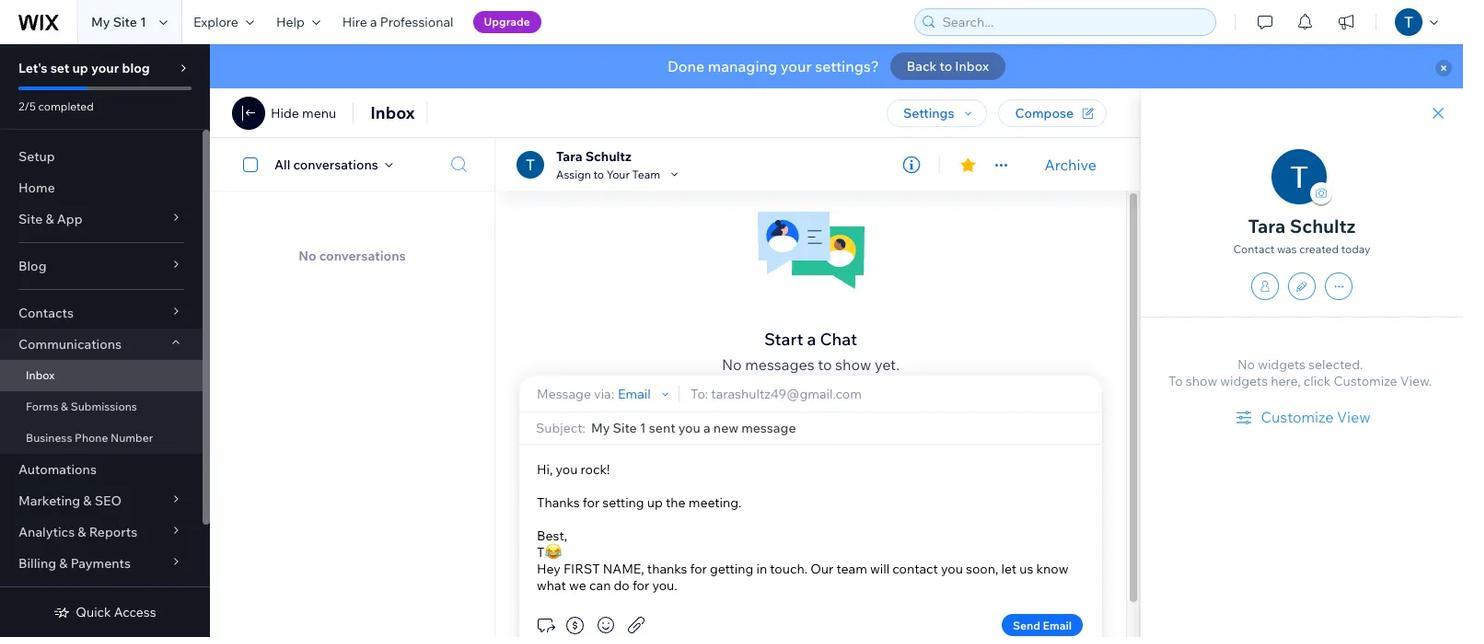 Task type: vqa. For each thing, say whether or not it's contained in the screenshot.
Inbox
yes



Task type: describe. For each thing, give the bounding box(es) containing it.
saved replies image
[[534, 614, 556, 636]]

up
[[72, 60, 88, 76]]

professional
[[380, 14, 454, 30]]

settings button
[[887, 99, 988, 127]]

billing & payments
[[18, 555, 131, 572]]

no inside start a chat no messages to show yet.
[[722, 355, 742, 374]]

2/5
[[18, 99, 36, 113]]

yet.
[[875, 355, 900, 374]]

business
[[26, 431, 72, 445]]

selected.
[[1308, 356, 1363, 373]]

1
[[140, 14, 146, 30]]

contacts button
[[0, 297, 203, 329]]

forms & submissions link
[[0, 391, 203, 423]]

schultz for tara schultz contact was created today
[[1290, 215, 1356, 238]]

show inside no widgets selected. to show widgets here, click customize view.
[[1186, 373, 1217, 389]]

setup
[[18, 148, 55, 165]]

all conversations
[[274, 156, 378, 173]]

analytics
[[18, 524, 75, 540]]

marketing
[[18, 493, 80, 509]]

widgets left here,
[[1220, 373, 1268, 389]]

contacts
[[18, 305, 74, 321]]

submissions
[[71, 400, 137, 413]]

billing
[[18, 555, 56, 572]]

email button
[[618, 385, 673, 402]]

compose button
[[999, 99, 1107, 127]]

click
[[1304, 373, 1331, 389]]

done managing your settings? alert
[[210, 44, 1463, 88]]

site & app button
[[0, 203, 203, 235]]

today
[[1341, 242, 1371, 256]]

assign to your team
[[556, 167, 660, 181]]

Search... field
[[937, 9, 1210, 35]]

my
[[91, 14, 110, 30]]

hide
[[271, 105, 299, 122]]

hide menu
[[271, 105, 336, 122]]

settings
[[903, 105, 954, 122]]

blog
[[122, 60, 150, 76]]

done managing your settings?
[[668, 57, 879, 76]]

completed
[[38, 99, 94, 113]]

site & app
[[18, 211, 82, 227]]

site inside 'dropdown button'
[[18, 211, 43, 227]]

contact
[[1233, 242, 1275, 256]]

let's set up your blog
[[18, 60, 150, 76]]

upgrade
[[484, 15, 530, 29]]

a for chat
[[807, 329, 816, 350]]

to for tara schultz
[[593, 167, 604, 181]]

help
[[276, 14, 305, 30]]

billing & payments button
[[0, 548, 203, 579]]

send email
[[1013, 618, 1072, 632]]

marketing & seo button
[[0, 485, 203, 517]]

customize inside no widgets selected. to show widgets here, click customize view.
[[1334, 373, 1397, 389]]

to:
[[691, 385, 708, 402]]

to: tarashultz49@gmail.com
[[691, 385, 862, 402]]

to inside start a chat no messages to show yet.
[[818, 355, 832, 374]]

business phone number link
[[0, 423, 203, 454]]

app
[[57, 211, 82, 227]]

setup link
[[0, 141, 203, 172]]

start a chat no messages to show yet.
[[722, 329, 900, 374]]

& for analytics
[[78, 524, 86, 540]]

no conversations
[[298, 248, 406, 264]]

show inside start a chat no messages to show yet.
[[835, 355, 871, 374]]

inbox inside sidebar element
[[26, 368, 55, 382]]

here,
[[1271, 373, 1301, 389]]

message via:
[[537, 385, 614, 402]]

no for no conversations
[[298, 248, 316, 264]]

Type your message. Hit enter to submit. text field
[[534, 459, 1087, 596]]

team
[[632, 167, 660, 181]]

no widgets selected. to show widgets here, click customize view.
[[1168, 356, 1432, 389]]

tarashultz49@gmail.com
[[711, 385, 862, 402]]

inbox inside button
[[955, 58, 989, 75]]

help button
[[265, 0, 331, 44]]

email inside button
[[1043, 618, 1072, 632]]

1 vertical spatial inbox
[[370, 102, 415, 123]]

emojis image
[[595, 614, 617, 636]]

quick
[[76, 604, 111, 621]]

managing
[[708, 57, 777, 76]]

forms
[[26, 400, 58, 413]]

archive link
[[1045, 155, 1097, 174]]

reports
[[89, 524, 137, 540]]

hire a professional
[[342, 14, 454, 30]]



Task type: locate. For each thing, give the bounding box(es) containing it.
tara up assign
[[556, 148, 582, 164]]

& for billing
[[59, 555, 68, 572]]

view.
[[1400, 373, 1432, 389]]

0 horizontal spatial site
[[18, 211, 43, 227]]

forms & submissions
[[26, 400, 137, 413]]

1 vertical spatial to
[[593, 167, 604, 181]]

email right send
[[1043, 618, 1072, 632]]

inbox right "menu"
[[370, 102, 415, 123]]

customize view
[[1261, 408, 1371, 426]]

quick access button
[[54, 604, 156, 621]]

0 horizontal spatial show
[[835, 355, 871, 374]]

0 vertical spatial to
[[940, 58, 952, 75]]

customize down here,
[[1261, 408, 1334, 426]]

& for site
[[45, 211, 54, 227]]

& inside forms & submissions "link"
[[61, 400, 68, 413]]

& inside "billing & payments" dropdown button
[[59, 555, 68, 572]]

your right up
[[91, 60, 119, 76]]

hire a professional link
[[331, 0, 465, 44]]

no inside no widgets selected. to show widgets here, click customize view.
[[1237, 356, 1255, 373]]

& inside marketing & seo popup button
[[83, 493, 92, 509]]

& right forms
[[61, 400, 68, 413]]

start
[[764, 329, 803, 350]]

tara schultz image
[[517, 151, 544, 178]]

& right billing
[[59, 555, 68, 572]]

1 horizontal spatial your
[[781, 57, 812, 76]]

back to inbox button
[[890, 52, 1006, 80]]

2 horizontal spatial no
[[1237, 356, 1255, 373]]

0 horizontal spatial to
[[593, 167, 604, 181]]

2 horizontal spatial inbox
[[955, 58, 989, 75]]

seo
[[95, 493, 122, 509]]

to inside button
[[593, 167, 604, 181]]

your inside done managing your settings? alert
[[781, 57, 812, 76]]

messages
[[745, 355, 814, 374]]

0 horizontal spatial inbox
[[26, 368, 55, 382]]

a
[[370, 14, 377, 30], [807, 329, 816, 350]]

tara for tara schultz contact was created today
[[1248, 215, 1286, 238]]

1 horizontal spatial schultz
[[1290, 215, 1356, 238]]

None field
[[591, 420, 1087, 436]]

payments
[[71, 555, 131, 572]]

& left app
[[45, 211, 54, 227]]

0 vertical spatial email
[[618, 385, 651, 402]]

conversations
[[293, 156, 378, 173], [319, 248, 406, 264]]

1 horizontal spatial to
[[818, 355, 832, 374]]

1 horizontal spatial no
[[722, 355, 742, 374]]

to for done managing your settings?
[[940, 58, 952, 75]]

no
[[298, 248, 316, 264], [722, 355, 742, 374], [1237, 356, 1255, 373]]

email right via:
[[618, 385, 651, 402]]

home
[[18, 180, 55, 196]]

to down chat
[[818, 355, 832, 374]]

inbox link
[[0, 360, 203, 391]]

2/5 completed
[[18, 99, 94, 113]]

let's
[[18, 60, 47, 76]]

0 vertical spatial customize
[[1334, 373, 1397, 389]]

tara inside tara schultz contact was created today
[[1248, 215, 1286, 238]]

inbox right "back"
[[955, 58, 989, 75]]

analytics & reports
[[18, 524, 137, 540]]

via:
[[594, 385, 614, 402]]

your
[[607, 167, 630, 181]]

send email button
[[1002, 614, 1083, 636]]

hire
[[342, 14, 367, 30]]

files image
[[625, 614, 647, 636]]

2 vertical spatial inbox
[[26, 368, 55, 382]]

0 horizontal spatial schultz
[[585, 148, 632, 164]]

1 vertical spatial customize
[[1261, 408, 1334, 426]]

& inside analytics & reports 'dropdown button'
[[78, 524, 86, 540]]

& left reports
[[78, 524, 86, 540]]

1 horizontal spatial tara
[[1248, 215, 1286, 238]]

communications
[[18, 336, 122, 353]]

email
[[618, 385, 651, 402], [1043, 618, 1072, 632]]

upgrade button
[[473, 11, 541, 33]]

no for no widgets selected. to show widgets here, click customize view.
[[1237, 356, 1255, 373]]

menu
[[302, 105, 336, 122]]

conversations for all conversations
[[293, 156, 378, 173]]

2 horizontal spatial to
[[940, 58, 952, 75]]

home link
[[0, 172, 203, 203]]

back
[[907, 58, 937, 75]]

site down home
[[18, 211, 43, 227]]

tara schultz contact was created today
[[1233, 215, 1371, 256]]

analytics & reports button
[[0, 517, 203, 548]]

inbox
[[955, 58, 989, 75], [370, 102, 415, 123], [26, 368, 55, 382]]

back to inbox
[[907, 58, 989, 75]]

tara for tara schultz
[[556, 148, 582, 164]]

0 vertical spatial conversations
[[293, 156, 378, 173]]

1 vertical spatial conversations
[[319, 248, 406, 264]]

compose
[[1015, 105, 1074, 122]]

1 vertical spatial tara
[[1248, 215, 1286, 238]]

marketing & seo
[[18, 493, 122, 509]]

settings?
[[815, 57, 879, 76]]

& for marketing
[[83, 493, 92, 509]]

your left settings?
[[781, 57, 812, 76]]

& inside site & app 'dropdown button'
[[45, 211, 54, 227]]

1 vertical spatial email
[[1043, 618, 1072, 632]]

message
[[537, 385, 591, 402]]

1 horizontal spatial site
[[113, 14, 137, 30]]

to down tara schultz
[[593, 167, 604, 181]]

0 horizontal spatial a
[[370, 14, 377, 30]]

customize
[[1334, 373, 1397, 389], [1261, 408, 1334, 426]]

a right hire
[[370, 14, 377, 30]]

1 vertical spatial schultz
[[1290, 215, 1356, 238]]

schultz up the 'assign to your team'
[[585, 148, 632, 164]]

send
[[1013, 618, 1040, 632]]

a left chat
[[807, 329, 816, 350]]

to
[[1168, 373, 1183, 389]]

0 horizontal spatial your
[[91, 60, 119, 76]]

0 vertical spatial tara
[[556, 148, 582, 164]]

your inside sidebar element
[[91, 60, 119, 76]]

show right 'to' in the bottom of the page
[[1186, 373, 1217, 389]]

tara schultz image
[[1272, 149, 1327, 204]]

1 horizontal spatial a
[[807, 329, 816, 350]]

tara
[[556, 148, 582, 164], [1248, 215, 1286, 238]]

view
[[1337, 408, 1371, 426]]

automations
[[18, 461, 97, 478]]

my site 1
[[91, 14, 146, 30]]

chat
[[820, 329, 857, 350]]

0 horizontal spatial tara
[[556, 148, 582, 164]]

0 vertical spatial a
[[370, 14, 377, 30]]

0 vertical spatial schultz
[[585, 148, 632, 164]]

hide menu button
[[232, 97, 336, 130], [271, 105, 336, 122]]

was
[[1277, 242, 1297, 256]]

1 vertical spatial a
[[807, 329, 816, 350]]

to
[[940, 58, 952, 75], [593, 167, 604, 181], [818, 355, 832, 374]]

schultz inside tara schultz contact was created today
[[1290, 215, 1356, 238]]

& for forms
[[61, 400, 68, 413]]

explore
[[193, 14, 238, 30]]

1 vertical spatial site
[[18, 211, 43, 227]]

0 horizontal spatial no
[[298, 248, 316, 264]]

business phone number
[[26, 431, 153, 445]]

a for professional
[[370, 14, 377, 30]]

phone
[[75, 431, 108, 445]]

created
[[1299, 242, 1339, 256]]

show down chat
[[835, 355, 871, 374]]

to right "back"
[[940, 58, 952, 75]]

1 horizontal spatial show
[[1186, 373, 1217, 389]]

& left seo
[[83, 493, 92, 509]]

site left the 1
[[113, 14, 137, 30]]

all
[[274, 156, 290, 173]]

automations link
[[0, 454, 203, 485]]

your
[[781, 57, 812, 76], [91, 60, 119, 76]]

assign to your team button
[[556, 166, 682, 182]]

schultz for tara schultz
[[585, 148, 632, 164]]

customize inside button
[[1261, 408, 1334, 426]]

set
[[50, 60, 69, 76]]

widgets left "selected."
[[1258, 356, 1306, 373]]

1 horizontal spatial email
[[1043, 618, 1072, 632]]

customize view button
[[1233, 406, 1371, 428]]

subject:
[[536, 420, 586, 436]]

0 vertical spatial inbox
[[955, 58, 989, 75]]

blog button
[[0, 250, 203, 282]]

schultz
[[585, 148, 632, 164], [1290, 215, 1356, 238]]

None checkbox
[[233, 153, 274, 175]]

a inside start a chat no messages to show yet.
[[807, 329, 816, 350]]

0 vertical spatial site
[[113, 14, 137, 30]]

tara up contact
[[1248, 215, 1286, 238]]

sidebar element
[[0, 44, 210, 637]]

schultz up created
[[1290, 215, 1356, 238]]

quick access
[[76, 604, 156, 621]]

communications button
[[0, 329, 203, 360]]

show
[[835, 355, 871, 374], [1186, 373, 1217, 389]]

1 horizontal spatial inbox
[[370, 102, 415, 123]]

customize up view
[[1334, 373, 1397, 389]]

0 horizontal spatial email
[[618, 385, 651, 402]]

2 vertical spatial to
[[818, 355, 832, 374]]

conversations for no conversations
[[319, 248, 406, 264]]

inbox up forms
[[26, 368, 55, 382]]

to inside button
[[940, 58, 952, 75]]

assign
[[556, 167, 591, 181]]

tara schultz
[[556, 148, 632, 164]]

access
[[114, 604, 156, 621]]



